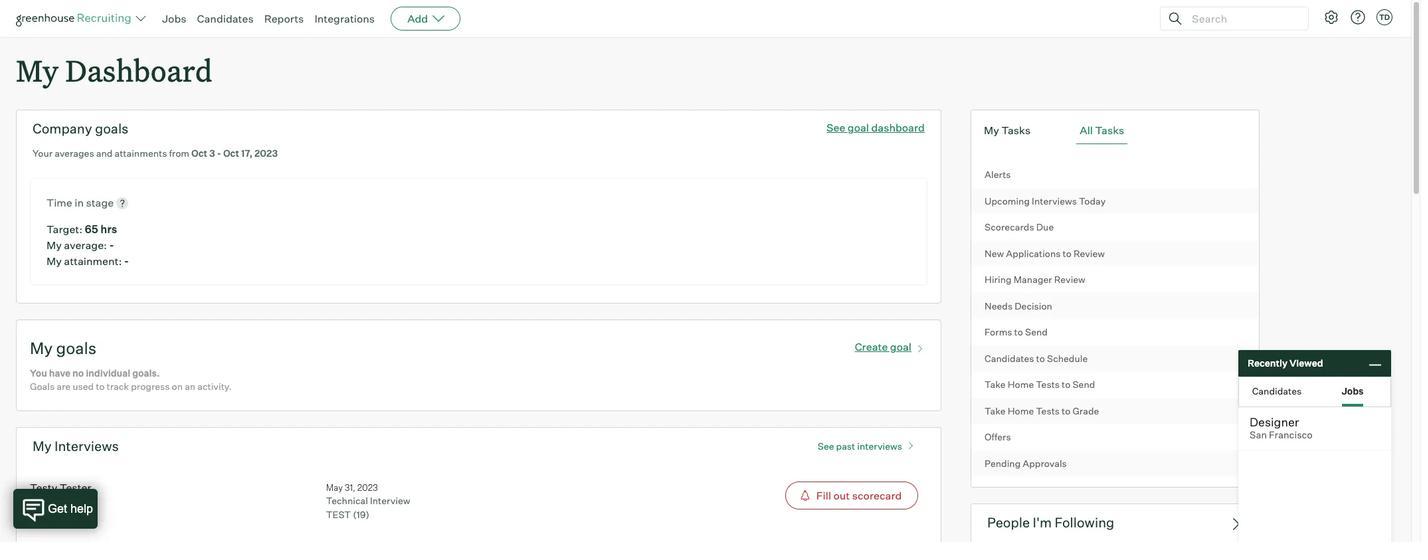 Task type: describe. For each thing, give the bounding box(es) containing it.
take for take home tests to send
[[985, 379, 1006, 390]]

may 31, 2023 technical interview test (19)
[[326, 482, 410, 520]]

people
[[987, 514, 1030, 531]]

past
[[836, 440, 855, 452]]

your
[[33, 148, 53, 159]]

designer
[[1250, 415, 1299, 429]]

new applications to review
[[985, 248, 1105, 259]]

you
[[30, 367, 47, 378]]

my tasks
[[984, 124, 1031, 137]]

td button
[[1374, 7, 1395, 28]]

out
[[833, 489, 850, 502]]

0 horizontal spatial 2023
[[254, 148, 278, 159]]

my for goals
[[30, 338, 53, 358]]

testy tester link
[[30, 481, 91, 494]]

upcoming interviews today link
[[971, 188, 1259, 214]]

designer san francisco
[[1250, 415, 1313, 441]]

to right the 'applications'
[[1063, 248, 1072, 259]]

scorecards due
[[985, 221, 1054, 233]]

home for take home tests to grade
[[1008, 405, 1034, 416]]

integrations
[[314, 12, 375, 25]]

fill out scorecard
[[816, 489, 902, 502]]

interviews
[[857, 440, 902, 452]]

candidates link
[[197, 12, 254, 25]]

scorecards
[[985, 221, 1034, 233]]

take home tests to grade link
[[971, 398, 1259, 424]]

interviews for upcoming
[[1032, 195, 1077, 206]]

31,
[[345, 482, 355, 493]]

time
[[47, 196, 72, 209]]

hiring manager review
[[985, 274, 1085, 285]]

tab list containing candidates
[[1239, 377, 1391, 407]]

francisco
[[1269, 429, 1313, 441]]

applications
[[1006, 248, 1061, 259]]

dashboard
[[871, 121, 925, 134]]

dashboard
[[65, 50, 212, 90]]

1 oct from the left
[[191, 148, 207, 159]]

interviews for my
[[54, 438, 119, 454]]

candidates for candidates link
[[197, 12, 254, 25]]

configure image
[[1323, 9, 1339, 25]]

needs decision link
[[971, 293, 1259, 319]]

company goals
[[33, 120, 129, 137]]

interview
[[370, 495, 410, 506]]

tests for grade
[[1036, 405, 1060, 416]]

td button
[[1377, 9, 1393, 25]]

testy
[[30, 481, 57, 494]]

manager
[[1014, 274, 1052, 285]]

new applications to review link
[[971, 240, 1259, 267]]

create goal link
[[855, 337, 927, 353]]

1 horizontal spatial -
[[124, 254, 129, 268]]

all tasks
[[1080, 124, 1124, 137]]

see goal dashboard
[[827, 121, 925, 134]]

td
[[1379, 13, 1390, 22]]

greenhouse recruiting image
[[16, 11, 136, 27]]

fill out scorecard link
[[622, 481, 918, 509]]

hiring
[[985, 274, 1012, 285]]

attainment:
[[64, 254, 122, 268]]

your averages and attainments from oct 3 - oct 17, 2023
[[33, 148, 278, 159]]

0 horizontal spatial jobs
[[162, 12, 186, 25]]

time in
[[47, 196, 86, 209]]

add button
[[391, 7, 461, 31]]

people i'm following
[[987, 514, 1114, 531]]

integrations link
[[314, 12, 375, 25]]

an
[[185, 380, 195, 392]]

used
[[73, 380, 94, 392]]

to up take home tests to send
[[1036, 353, 1045, 364]]

tasks for my tasks
[[1001, 124, 1031, 137]]

decision
[[1015, 300, 1052, 311]]

tasks for all tasks
[[1095, 124, 1124, 137]]

stage
[[86, 196, 114, 209]]

alerts link
[[971, 162, 1259, 188]]

needs
[[985, 300, 1013, 311]]

jobs link
[[162, 12, 186, 25]]

upcoming
[[985, 195, 1030, 206]]

to right forms
[[1014, 326, 1023, 338]]

averages
[[55, 148, 94, 159]]

company
[[33, 120, 92, 137]]

see for my interviews
[[818, 440, 834, 452]]

pending approvals link
[[971, 450, 1259, 476]]

tests for send
[[1036, 379, 1060, 390]]

goals
[[30, 380, 55, 392]]

all
[[1080, 124, 1093, 137]]

san
[[1250, 429, 1267, 441]]

see for company goals
[[827, 121, 845, 134]]

my for interviews
[[33, 438, 52, 454]]

jobs inside tab list
[[1342, 385, 1364, 396]]

my goals
[[30, 338, 96, 358]]

tester
[[60, 481, 91, 494]]

2 oct from the left
[[223, 148, 239, 159]]

from
[[169, 148, 189, 159]]



Task type: locate. For each thing, give the bounding box(es) containing it.
send up 'grade'
[[1073, 379, 1095, 390]]

0 vertical spatial candidates
[[197, 12, 254, 25]]

tab list containing my tasks
[[981, 117, 1250, 144]]

1 tasks from the left
[[1001, 124, 1031, 137]]

3
[[209, 148, 215, 159]]

0 horizontal spatial -
[[109, 238, 114, 252]]

to
[[1063, 248, 1072, 259], [1014, 326, 1023, 338], [1036, 353, 1045, 364], [1062, 379, 1071, 390], [96, 380, 105, 392], [1062, 405, 1071, 416]]

0 vertical spatial take
[[985, 379, 1006, 390]]

goals
[[95, 120, 129, 137], [56, 338, 96, 358]]

1 horizontal spatial interviews
[[1032, 195, 1077, 206]]

send up "candidates to schedule"
[[1025, 326, 1048, 338]]

to left 'grade'
[[1062, 405, 1071, 416]]

see past interviews
[[818, 440, 902, 452]]

0 vertical spatial jobs
[[162, 12, 186, 25]]

reports link
[[264, 12, 304, 25]]

- right attainment:
[[124, 254, 129, 268]]

65
[[85, 222, 98, 236]]

oct left 17, at the top left of page
[[223, 148, 239, 159]]

all tasks button
[[1076, 117, 1128, 144]]

progress
[[131, 380, 170, 392]]

see
[[827, 121, 845, 134], [818, 440, 834, 452]]

recently viewed
[[1248, 358, 1323, 369]]

scorecard
[[852, 489, 902, 502]]

people i'm following link
[[971, 504, 1260, 541]]

upcoming interviews today
[[985, 195, 1106, 206]]

interviews
[[1032, 195, 1077, 206], [54, 438, 119, 454]]

take for take home tests to grade
[[985, 405, 1006, 416]]

0 horizontal spatial interviews
[[54, 438, 119, 454]]

0 horizontal spatial candidates
[[197, 12, 254, 25]]

my tasks button
[[981, 117, 1034, 144]]

1 vertical spatial candidates
[[985, 353, 1034, 364]]

to down individual
[[96, 380, 105, 392]]

fill
[[816, 489, 831, 502]]

pending approvals
[[985, 458, 1067, 469]]

0 vertical spatial home
[[1008, 379, 1034, 390]]

average:
[[64, 238, 107, 252]]

2 tasks from the left
[[1095, 124, 1124, 137]]

tasks inside button
[[1095, 124, 1124, 137]]

17,
[[241, 148, 252, 159]]

technical
[[326, 495, 368, 506]]

review down new applications to review
[[1054, 274, 1085, 285]]

1 vertical spatial review
[[1054, 274, 1085, 285]]

1 horizontal spatial candidates
[[985, 353, 1034, 364]]

goal for my goals
[[890, 340, 911, 353]]

1 vertical spatial home
[[1008, 405, 1034, 416]]

2 take from the top
[[985, 405, 1006, 416]]

no
[[72, 367, 84, 378]]

- right "3" at the top of the page
[[217, 148, 221, 159]]

my interviews
[[33, 438, 119, 454]]

0 vertical spatial review
[[1074, 248, 1105, 259]]

goal left dashboard
[[848, 121, 869, 134]]

2 horizontal spatial -
[[217, 148, 221, 159]]

home down "candidates to schedule"
[[1008, 379, 1034, 390]]

tasks
[[1001, 124, 1031, 137], [1095, 124, 1124, 137]]

hiring manager review link
[[971, 267, 1259, 293]]

1 vertical spatial tab list
[[1239, 377, 1391, 407]]

2 vertical spatial candidates
[[1252, 385, 1302, 396]]

tasks right all on the right top of page
[[1095, 124, 1124, 137]]

take
[[985, 379, 1006, 390], [985, 405, 1006, 416]]

interviews up tester
[[54, 438, 119, 454]]

candidates down forms to send
[[985, 353, 1034, 364]]

1 vertical spatial interviews
[[54, 438, 119, 454]]

take home tests to send
[[985, 379, 1095, 390]]

forms to send link
[[971, 319, 1259, 345]]

0 horizontal spatial tasks
[[1001, 124, 1031, 137]]

1 take from the top
[[985, 379, 1006, 390]]

candidates down recently viewed
[[1252, 385, 1302, 396]]

review down scorecards due link
[[1074, 248, 1105, 259]]

1 vertical spatial -
[[109, 238, 114, 252]]

1 vertical spatial goals
[[56, 338, 96, 358]]

in
[[75, 196, 84, 209]]

home for take home tests to send
[[1008, 379, 1034, 390]]

take up 'offers' at bottom right
[[985, 405, 1006, 416]]

may
[[326, 482, 343, 493]]

needs decision
[[985, 300, 1052, 311]]

activity.
[[197, 380, 232, 392]]

pending
[[985, 458, 1021, 469]]

recently
[[1248, 358, 1288, 369]]

reports
[[264, 12, 304, 25]]

see left dashboard
[[827, 121, 845, 134]]

0 vertical spatial interviews
[[1032, 195, 1077, 206]]

my for dashboard
[[16, 50, 58, 90]]

are
[[57, 380, 71, 392]]

see past interviews link
[[811, 434, 925, 452]]

my inside 'button'
[[984, 124, 999, 137]]

tasks inside 'button'
[[1001, 124, 1031, 137]]

0 vertical spatial goal
[[848, 121, 869, 134]]

1 horizontal spatial jobs
[[1342, 385, 1364, 396]]

candidates inside tab list
[[1252, 385, 1302, 396]]

1 vertical spatial 2023
[[357, 482, 378, 493]]

individual
[[86, 367, 130, 378]]

candidates
[[197, 12, 254, 25], [985, 353, 1034, 364], [1252, 385, 1302, 396]]

test
[[326, 509, 351, 520]]

1 horizontal spatial send
[[1073, 379, 1095, 390]]

(19)
[[353, 509, 369, 520]]

1 vertical spatial goal
[[890, 340, 911, 353]]

0 vertical spatial tab list
[[981, 117, 1250, 144]]

jobs
[[162, 12, 186, 25], [1342, 385, 1364, 396]]

take down "candidates to schedule"
[[985, 379, 1006, 390]]

home down take home tests to send
[[1008, 405, 1034, 416]]

tests up take home tests to grade
[[1036, 379, 1060, 390]]

goals.
[[132, 367, 160, 378]]

1 horizontal spatial 2023
[[357, 482, 378, 493]]

goal for company goals
[[848, 121, 869, 134]]

forms
[[985, 326, 1012, 338]]

tab list
[[981, 117, 1250, 144], [1239, 377, 1391, 407]]

offers link
[[971, 424, 1259, 450]]

create
[[855, 340, 888, 353]]

attainments
[[115, 148, 167, 159]]

-
[[217, 148, 221, 159], [109, 238, 114, 252], [124, 254, 129, 268]]

target: 65 hrs my average: - my attainment: -
[[47, 222, 129, 268]]

1 horizontal spatial tasks
[[1095, 124, 1124, 137]]

to inside you have no individual goals. goals are used to track progress on an activity.
[[96, 380, 105, 392]]

take home tests to grade
[[985, 405, 1099, 416]]

tab list up alerts link
[[981, 117, 1250, 144]]

home
[[1008, 379, 1034, 390], [1008, 405, 1034, 416]]

2 vertical spatial -
[[124, 254, 129, 268]]

0 vertical spatial goals
[[95, 120, 129, 137]]

0 horizontal spatial oct
[[191, 148, 207, 159]]

1 horizontal spatial goal
[[890, 340, 911, 353]]

tab list down viewed
[[1239, 377, 1391, 407]]

send
[[1025, 326, 1048, 338], [1073, 379, 1095, 390]]

2 horizontal spatial candidates
[[1252, 385, 1302, 396]]

Search text field
[[1189, 9, 1296, 28]]

0 vertical spatial -
[[217, 148, 221, 159]]

1 vertical spatial see
[[818, 440, 834, 452]]

goals up and
[[95, 120, 129, 137]]

you have no individual goals. goals are used to track progress on an activity.
[[30, 367, 232, 392]]

my dashboard
[[16, 50, 212, 90]]

candidates to schedule link
[[971, 345, 1259, 372]]

due
[[1036, 221, 1054, 233]]

tests down take home tests to send
[[1036, 405, 1060, 416]]

0 horizontal spatial send
[[1025, 326, 1048, 338]]

- down hrs
[[109, 238, 114, 252]]

goal right create
[[890, 340, 911, 353]]

candidates right jobs link
[[197, 12, 254, 25]]

scorecards due link
[[971, 214, 1259, 240]]

2 tests from the top
[[1036, 405, 1060, 416]]

1 vertical spatial tests
[[1036, 405, 1060, 416]]

hrs
[[100, 222, 117, 236]]

2023 inside may 31, 2023 technical interview test (19)
[[357, 482, 378, 493]]

create goal
[[855, 340, 911, 353]]

goals for company goals
[[95, 120, 129, 137]]

oct left "3" at the top of the page
[[191, 148, 207, 159]]

testy tester
[[30, 481, 91, 494]]

1 vertical spatial send
[[1073, 379, 1095, 390]]

forms to send
[[985, 326, 1048, 338]]

alerts
[[985, 169, 1011, 180]]

1 horizontal spatial oct
[[223, 148, 239, 159]]

to down schedule on the bottom right of page
[[1062, 379, 1071, 390]]

i'm
[[1033, 514, 1052, 531]]

see left past
[[818, 440, 834, 452]]

offers
[[985, 431, 1011, 443]]

approvals
[[1023, 458, 1067, 469]]

take home tests to send link
[[971, 372, 1259, 398]]

2 home from the top
[[1008, 405, 1034, 416]]

tasks up alerts
[[1001, 124, 1031, 137]]

my for tasks
[[984, 124, 999, 137]]

2023 right 17, at the top left of page
[[254, 148, 278, 159]]

0 vertical spatial see
[[827, 121, 845, 134]]

viewed
[[1289, 358, 1323, 369]]

goals up no
[[56, 338, 96, 358]]

candidates for candidates to schedule
[[985, 353, 1034, 364]]

1 vertical spatial take
[[985, 405, 1006, 416]]

oct
[[191, 148, 207, 159], [223, 148, 239, 159]]

goals for my goals
[[56, 338, 96, 358]]

0 vertical spatial 2023
[[254, 148, 278, 159]]

schedule
[[1047, 353, 1088, 364]]

1 vertical spatial jobs
[[1342, 385, 1364, 396]]

grade
[[1073, 405, 1099, 416]]

interviews up due
[[1032, 195, 1077, 206]]

add
[[407, 12, 428, 25]]

1 tests from the top
[[1036, 379, 1060, 390]]

1 home from the top
[[1008, 379, 1034, 390]]

target:
[[47, 222, 82, 236]]

0 vertical spatial tests
[[1036, 379, 1060, 390]]

candidates to schedule
[[985, 353, 1088, 364]]

2023 right 31,
[[357, 482, 378, 493]]

have
[[49, 367, 71, 378]]

on
[[172, 380, 183, 392]]

0 horizontal spatial goal
[[848, 121, 869, 134]]

0 vertical spatial send
[[1025, 326, 1048, 338]]



Task type: vqa. For each thing, say whether or not it's contained in the screenshot.


